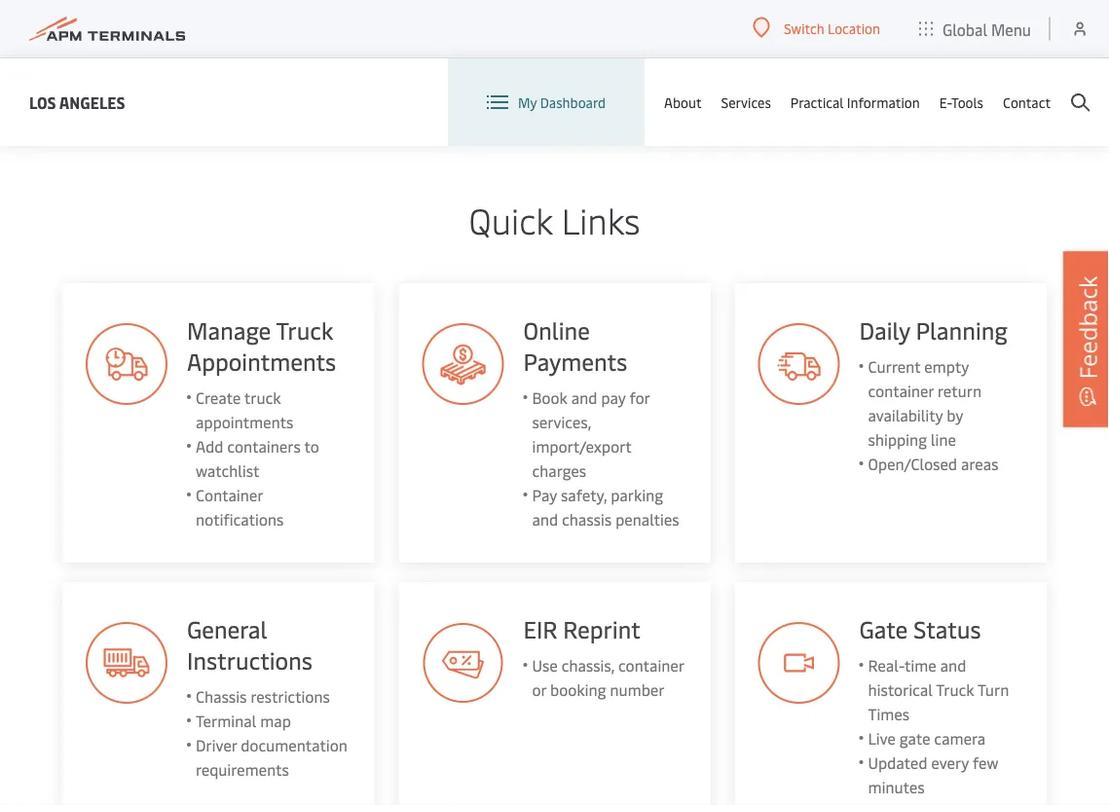 Task type: describe. For each thing, give the bounding box(es) containing it.
driver
[[196, 735, 237, 756]]

truck
[[244, 388, 281, 409]]

my
[[518, 93, 537, 111]]

contact
[[1003, 93, 1051, 111]]

container for empty
[[868, 381, 934, 402]]

tariffs - 131 image
[[422, 324, 504, 406]]

turn
[[978, 680, 1009, 701]]

documentation
[[241, 735, 347, 756]]

appointments
[[196, 412, 293, 433]]

add
[[196, 436, 223, 457]]

pay
[[532, 485, 557, 506]]

shipping
[[868, 429, 927, 450]]

daily
[[860, 315, 910, 346]]

practical information button
[[791, 58, 920, 146]]

los angeles link
[[29, 90, 125, 114]]

time
[[905, 655, 937, 676]]

information
[[847, 93, 920, 111]]

terminal
[[196, 711, 256, 732]]

contact button
[[1003, 58, 1051, 146]]

notifications
[[196, 509, 284, 530]]

general
[[187, 613, 267, 645]]

global menu
[[943, 18, 1031, 39]]

e-
[[939, 93, 951, 111]]

real-time and historical truck turn times live gate camera updated every few minutes
[[868, 655, 1009, 798]]

dashboard
[[540, 93, 606, 111]]

services button
[[721, 58, 771, 146]]

containers
[[227, 436, 301, 457]]

charges
[[532, 461, 586, 482]]

or
[[532, 680, 546, 701]]

safety,
[[561, 485, 607, 506]]

0 horizontal spatial and
[[532, 509, 558, 530]]

live
[[868, 728, 896, 749]]

apmt icon 135 image
[[422, 623, 504, 705]]

container
[[196, 485, 263, 506]]

container for chassis,
[[618, 655, 684, 676]]

appointments
[[187, 346, 336, 377]]

services
[[721, 93, 771, 111]]

online payments
[[523, 315, 627, 377]]

for
[[629, 388, 650, 409]]

online
[[523, 315, 590, 346]]

historical
[[868, 680, 933, 701]]

requirements
[[196, 760, 289, 780]]

instructions
[[187, 645, 312, 676]]

current
[[868, 356, 921, 377]]

links
[[562, 197, 640, 244]]

services,
[[532, 412, 591, 433]]

0 vertical spatial and
[[571, 388, 597, 409]]

e-tools button
[[939, 58, 984, 146]]

driver information - 58 image
[[86, 623, 167, 705]]

my dashboard button
[[487, 58, 606, 146]]

global
[[943, 18, 987, 39]]

few
[[973, 753, 999, 774]]

angeles
[[59, 92, 125, 112]]

pay
[[601, 388, 626, 409]]

feedback
[[1072, 276, 1103, 379]]

chassis restrictions terminal map driver documentation requirements
[[196, 687, 347, 780]]

daily planning
[[860, 315, 1008, 346]]

camera
[[934, 728, 986, 749]]

eir reprint
[[523, 613, 640, 645]]



Task type: vqa. For each thing, say whether or not it's contained in the screenshot.
bottommost button.
no



Task type: locate. For each thing, give the bounding box(es) containing it.
create
[[196, 388, 241, 409]]

manager truck appointments - 53 image
[[86, 324, 167, 406]]

chassis
[[196, 687, 247, 707]]

chassis,
[[561, 655, 614, 676]]

use
[[532, 655, 558, 676]]

to
[[304, 436, 319, 457]]

by
[[947, 405, 963, 426]]

return
[[938, 381, 982, 402]]

los
[[29, 92, 56, 112]]

reprint
[[563, 613, 640, 645]]

container up availability
[[868, 381, 934, 402]]

location
[[828, 19, 880, 37]]

switch
[[784, 19, 824, 37]]

menu
[[991, 18, 1031, 39]]

e-tools
[[939, 93, 984, 111]]

parking
[[611, 485, 663, 506]]

my dashboard
[[518, 93, 606, 111]]

general instructions
[[187, 613, 312, 676]]

availability
[[868, 405, 943, 426]]

container up number
[[618, 655, 684, 676]]

about
[[664, 93, 702, 111]]

truck
[[276, 315, 333, 346], [936, 680, 974, 701]]

1 vertical spatial and
[[532, 509, 558, 530]]

tools
[[951, 93, 984, 111]]

0 vertical spatial container
[[868, 381, 934, 402]]

use chassis, container or booking number
[[532, 655, 684, 701]]

practical information
[[791, 93, 920, 111]]

book
[[532, 388, 567, 409]]

truck inside manage truck appointments
[[276, 315, 333, 346]]

create truck appointments add containers to watchlist container notifications
[[196, 388, 319, 530]]

manage
[[187, 315, 271, 346]]

minutes
[[868, 777, 925, 798]]

current empty container return availability by shipping line open/closed areas
[[868, 356, 999, 475]]

container
[[868, 381, 934, 402], [618, 655, 684, 676]]

2 vertical spatial and
[[940, 655, 966, 676]]

and left pay
[[571, 388, 597, 409]]

gate cam image
[[758, 623, 840, 705]]

container inside 'use chassis, container or booking number'
[[618, 655, 684, 676]]

eir
[[523, 613, 557, 645]]

gate
[[900, 728, 931, 749]]

import/export
[[532, 436, 631, 457]]

real-
[[868, 655, 905, 676]]

areas
[[961, 454, 999, 475]]

payments
[[523, 346, 627, 377]]

book and pay for services, import/export charges pay safety, parking and chassis penalties
[[532, 388, 679, 530]]

practical
[[791, 93, 844, 111]]

1 horizontal spatial container
[[868, 381, 934, 402]]

map
[[260, 711, 291, 732]]

switch location
[[784, 19, 880, 37]]

truck right manage
[[276, 315, 333, 346]]

global menu button
[[900, 0, 1051, 58]]

and right time
[[940, 655, 966, 676]]

updated
[[868, 753, 928, 774]]

restrictions
[[251, 687, 330, 707]]

gate
[[860, 613, 908, 645]]

empty
[[924, 356, 969, 377]]

switch location button
[[753, 17, 880, 38]]

quick links
[[469, 197, 640, 244]]

orange club loyalty program - 56 image
[[758, 324, 840, 406]]

gate status
[[860, 613, 981, 645]]

quick
[[469, 197, 553, 244]]

status
[[914, 613, 981, 645]]

feedback button
[[1063, 252, 1109, 427]]

container inside current empty container return availability by shipping line open/closed areas
[[868, 381, 934, 402]]

1 vertical spatial container
[[618, 655, 684, 676]]

times
[[868, 704, 910, 725]]

los angeles
[[29, 92, 125, 112]]

about button
[[664, 58, 702, 146]]

2 horizontal spatial and
[[940, 655, 966, 676]]

every
[[931, 753, 969, 774]]

0 horizontal spatial truck
[[276, 315, 333, 346]]

and down pay on the bottom of the page
[[532, 509, 558, 530]]

1 horizontal spatial and
[[571, 388, 597, 409]]

watchlist
[[196, 461, 259, 482]]

number
[[610, 680, 664, 701]]

0 vertical spatial truck
[[276, 315, 333, 346]]

manage truck appointments
[[187, 315, 336, 377]]

line
[[931, 429, 956, 450]]

and
[[571, 388, 597, 409], [532, 509, 558, 530], [940, 655, 966, 676]]

and inside the real-time and historical truck turn times live gate camera updated every few minutes
[[940, 655, 966, 676]]

truck left turn
[[936, 680, 974, 701]]

truck inside the real-time and historical truck turn times live gate camera updated every few minutes
[[936, 680, 974, 701]]

booking
[[550, 680, 606, 701]]

penalties
[[615, 509, 679, 530]]

0 horizontal spatial container
[[618, 655, 684, 676]]

open/closed
[[868, 454, 957, 475]]

1 horizontal spatial truck
[[936, 680, 974, 701]]

planning
[[916, 315, 1008, 346]]

1 vertical spatial truck
[[936, 680, 974, 701]]



